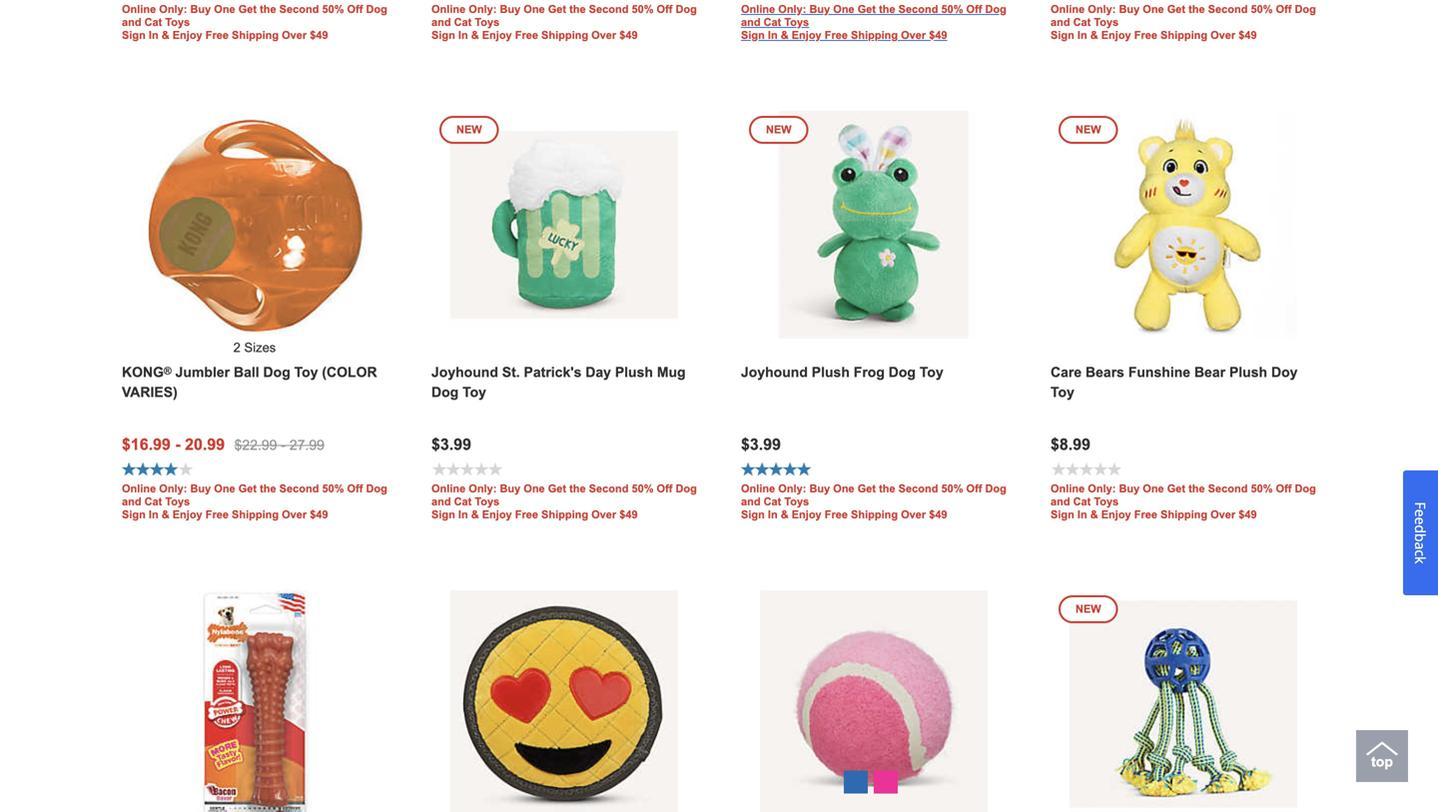 Task type: vqa. For each thing, say whether or not it's contained in the screenshot.
Image of a reptile
no



Task type: describe. For each thing, give the bounding box(es) containing it.
$8.99
[[1051, 435, 1091, 453]]

20.99
[[185, 435, 225, 453]]

joyhound for joyhound st. patrick's day plush mug dog toy
[[432, 364, 498, 380]]

toy inside 'jumbler ball dog toy (color varies)'
[[294, 364, 318, 380]]

nylabone® durachew® power chew dog toy - bacon flavor image
[[141, 590, 369, 812]]

new for st.
[[456, 123, 482, 136]]

kong
[[122, 364, 164, 380]]

f e e d b a c k button
[[1403, 470, 1438, 595]]

bear
[[1195, 364, 1226, 380]]

0 horizontal spatial -
[[175, 435, 181, 453]]

care bears funshine bear plush doy toy
[[1051, 364, 1298, 400]]

f e e d b a c k
[[1411, 502, 1430, 564]]

®
[[164, 365, 172, 377]]

new for bears
[[1076, 123, 1101, 136]]

joyhound for joyhound plush frog dog toy
[[741, 364, 808, 380]]

joyhound plush frog dog toy
[[741, 364, 944, 380]]

top
[[1372, 754, 1393, 770]]

$3.99 for joyhound st. patrick's day plush mug dog toy
[[432, 435, 472, 453]]

- inside $16.99 - 20.99 $22.99 - 27.99
[[281, 437, 286, 453]]

2 plush from the left
[[812, 364, 850, 380]]

joyhound rip roarin' tough heart eyes emoji dog toy - squeaker image
[[450, 590, 678, 812]]

2 e from the top
[[1411, 517, 1430, 525]]

2
[[233, 340, 241, 355]]

27.99
[[290, 437, 325, 453]]

kong ®
[[122, 364, 172, 380]]

dog inside joyhound st. patrick's day plush mug dog toy
[[432, 384, 459, 400]]

plush for $8.99
[[1230, 364, 1268, 380]]

$22.99
[[234, 437, 277, 453]]

k
[[1411, 556, 1430, 564]]

f
[[1411, 502, 1430, 509]]

a
[[1411, 542, 1430, 550]]

st.
[[502, 364, 520, 380]]

ball
[[234, 364, 259, 380]]



Task type: locate. For each thing, give the bounding box(es) containing it.
1 plush from the left
[[615, 364, 653, 380]]

bears
[[1086, 364, 1125, 380]]

toy
[[294, 364, 318, 380], [920, 364, 944, 380], [463, 384, 486, 400], [1051, 384, 1075, 400]]

e up d
[[1411, 509, 1430, 517]]

toy inside joyhound st. patrick's day plush mug dog toy
[[463, 384, 486, 400]]

care
[[1051, 364, 1082, 380]]

plush for $3.99
[[615, 364, 653, 380]]

joyhound inside joyhound st. patrick's day plush mug dog toy
[[432, 364, 498, 380]]

2 joyhound from the left
[[741, 364, 808, 380]]

2 $3.99 from the left
[[741, 435, 781, 453]]

0 horizontal spatial plush
[[615, 364, 653, 380]]

online only: buy one get the second 50% off dog and cat toys sign in & enjoy free shipping over $49
[[122, 3, 387, 41], [432, 3, 697, 41], [741, 3, 1007, 41], [1051, 3, 1316, 41], [122, 482, 387, 521], [432, 482, 697, 521], [741, 482, 1007, 521], [1051, 482, 1316, 521]]

-
[[175, 435, 181, 453], [281, 437, 286, 453]]

dog
[[366, 3, 387, 15], [676, 3, 697, 15], [985, 3, 1007, 15], [1295, 3, 1316, 15], [263, 364, 290, 380], [889, 364, 916, 380], [432, 384, 459, 400], [366, 482, 387, 495], [676, 482, 697, 495], [985, 482, 1007, 495], [1295, 482, 1316, 495]]

2 sizes
[[233, 340, 276, 355]]

day
[[586, 364, 611, 380]]

b
[[1411, 533, 1430, 542]]

joyhound left st.
[[432, 364, 498, 380]]

plush inside joyhound st. patrick's day plush mug dog toy
[[615, 364, 653, 380]]

plush
[[615, 364, 653, 380], [812, 364, 850, 380], [1230, 364, 1268, 380]]

dog inside 'jumbler ball dog toy (color varies)'
[[263, 364, 290, 380]]

free
[[205, 29, 229, 41], [515, 29, 538, 41], [825, 29, 848, 41], [1134, 29, 1158, 41], [205, 508, 229, 521], [515, 508, 538, 521], [825, 508, 848, 521], [1134, 508, 1158, 521]]

the
[[260, 3, 276, 15], [569, 3, 586, 15], [879, 3, 896, 15], [1189, 3, 1205, 15], [260, 482, 276, 495], [569, 482, 586, 495], [879, 482, 896, 495], [1189, 482, 1205, 495]]

- left 20.99
[[175, 435, 181, 453]]

$16.99
[[122, 435, 171, 453]]

plush left the frog
[[812, 364, 850, 380]]

0 horizontal spatial $3.99
[[432, 435, 472, 453]]

$3.99
[[432, 435, 472, 453], [741, 435, 781, 453]]

cat
[[144, 16, 162, 28], [454, 16, 472, 28], [764, 16, 781, 28], [1073, 16, 1091, 28], [144, 495, 162, 508], [454, 495, 472, 508], [764, 495, 781, 508], [1073, 495, 1091, 508]]

joyhound st. patrick's day plush mug dog toy
[[432, 364, 686, 400]]

(color
[[322, 364, 377, 380]]

d
[[1411, 525, 1430, 533]]

1 horizontal spatial plush
[[812, 364, 850, 380]]

only:
[[159, 3, 187, 15], [469, 3, 497, 15], [778, 3, 806, 15], [1088, 3, 1116, 15], [159, 482, 187, 495], [469, 482, 497, 495], [778, 482, 806, 495], [1088, 482, 1116, 495]]

$16.99 - 20.99 $22.99 - 27.99
[[122, 435, 325, 453]]

shipping
[[232, 29, 279, 41], [541, 29, 588, 41], [851, 29, 898, 41], [1161, 29, 1208, 41], [232, 508, 279, 521], [541, 508, 588, 521], [851, 508, 898, 521], [1161, 508, 1208, 521]]

$49
[[310, 29, 328, 41], [620, 29, 638, 41], [929, 29, 948, 41], [1239, 29, 1257, 41], [310, 508, 328, 521], [620, 508, 638, 521], [929, 508, 948, 521], [1239, 508, 1257, 521]]

2 horizontal spatial plush
[[1230, 364, 1268, 380]]

toys
[[165, 16, 190, 28], [475, 16, 500, 28], [785, 16, 809, 28], [1094, 16, 1119, 28], [165, 495, 190, 508], [475, 495, 500, 508], [785, 495, 809, 508], [1094, 495, 1119, 508]]

0 horizontal spatial joyhound
[[432, 364, 498, 380]]

plush right the day
[[615, 364, 653, 380]]

back to top image
[[1366, 733, 1398, 765]]

varies)
[[122, 384, 178, 400]]

sign
[[122, 29, 146, 41], [432, 29, 455, 41], [741, 29, 765, 41], [1051, 29, 1075, 41], [122, 508, 146, 521], [432, 508, 455, 521], [741, 508, 765, 521], [1051, 508, 1075, 521]]

buy
[[190, 3, 211, 15], [500, 3, 521, 15], [810, 3, 830, 15], [1119, 3, 1140, 15], [190, 482, 211, 495], [500, 482, 521, 495], [810, 482, 830, 495], [1119, 482, 1140, 495]]

c
[[1411, 550, 1430, 556]]

1 joyhound from the left
[[432, 364, 498, 380]]

&
[[162, 29, 169, 41], [471, 29, 479, 41], [781, 29, 789, 41], [1090, 29, 1098, 41], [162, 508, 169, 521], [471, 508, 479, 521], [781, 508, 789, 521], [1090, 508, 1098, 521]]

joyhound
[[432, 364, 498, 380], [741, 364, 808, 380]]

1 horizontal spatial -
[[281, 437, 286, 453]]

1 horizontal spatial joyhound
[[741, 364, 808, 380]]

e down f
[[1411, 517, 1430, 525]]

funshine
[[1129, 364, 1191, 380]]

over
[[282, 29, 307, 41], [591, 29, 616, 41], [901, 29, 926, 41], [1211, 29, 1236, 41], [282, 508, 307, 521], [591, 508, 616, 521], [901, 508, 926, 521], [1211, 508, 1236, 521]]

jumbler ball dog toy (color varies)
[[122, 364, 377, 400]]

new for plush
[[766, 123, 792, 136]]

- left 27.99
[[281, 437, 286, 453]]

plush left doy
[[1230, 364, 1268, 380]]

50%
[[322, 3, 344, 15], [632, 3, 654, 15], [941, 3, 963, 15], [1251, 3, 1273, 15], [322, 482, 344, 495], [632, 482, 654, 495], [941, 482, 963, 495], [1251, 482, 1273, 495]]

joyhound left the frog
[[741, 364, 808, 380]]

in
[[149, 29, 158, 41], [458, 29, 468, 41], [768, 29, 778, 41], [1078, 29, 1087, 41], [149, 508, 158, 521], [458, 508, 468, 521], [768, 508, 778, 521], [1078, 508, 1087, 521]]

jumbler
[[175, 364, 230, 380]]

new
[[456, 123, 482, 136], [766, 123, 792, 136], [1076, 123, 1101, 136], [1076, 603, 1101, 615]]

$3.99 for joyhound plush frog dog toy
[[741, 435, 781, 453]]

new link
[[1029, 557, 1338, 812]]

1 e from the top
[[1411, 509, 1430, 517]]

1 horizontal spatial $3.99
[[741, 435, 781, 453]]

mug
[[657, 364, 686, 380]]

enjoy
[[173, 29, 202, 41], [482, 29, 512, 41], [792, 29, 822, 41], [1101, 29, 1131, 41], [173, 508, 202, 521], [482, 508, 512, 521], [792, 508, 822, 521], [1101, 508, 1131, 521]]

off
[[347, 3, 363, 15], [657, 3, 673, 15], [966, 3, 982, 15], [1276, 3, 1292, 15], [347, 482, 363, 495], [657, 482, 673, 495], [966, 482, 982, 495], [1276, 482, 1292, 495]]

sizes
[[244, 340, 276, 355]]

patrick's
[[524, 364, 582, 380]]

frog
[[854, 364, 885, 380]]

3 plush from the left
[[1230, 364, 1268, 380]]

one
[[214, 3, 235, 15], [524, 3, 545, 15], [833, 3, 855, 15], [1143, 3, 1164, 15], [214, 482, 235, 495], [524, 482, 545, 495], [833, 482, 855, 495], [1143, 482, 1164, 495]]

e
[[1411, 509, 1430, 517], [1411, 517, 1430, 525]]

and
[[122, 16, 141, 28], [432, 16, 451, 28], [741, 16, 761, 28], [1051, 16, 1070, 28], [122, 495, 141, 508], [432, 495, 451, 508], [741, 495, 761, 508], [1051, 495, 1070, 508]]

1 $3.99 from the left
[[432, 435, 472, 453]]

doy
[[1272, 364, 1298, 380]]

get
[[238, 3, 257, 15], [548, 3, 566, 15], [858, 3, 876, 15], [1167, 3, 1186, 15], [238, 482, 257, 495], [548, 482, 566, 495], [858, 482, 876, 495], [1167, 482, 1186, 495]]

toy inside care bears funshine bear plush doy toy
[[1051, 384, 1075, 400]]

second
[[279, 3, 319, 15], [589, 3, 629, 15], [899, 3, 938, 15], [1208, 3, 1248, 15], [279, 482, 319, 495], [589, 482, 629, 495], [899, 482, 938, 495], [1208, 482, 1248, 495]]

online
[[122, 3, 156, 15], [432, 3, 466, 15], [741, 3, 775, 15], [1051, 3, 1085, 15], [122, 482, 156, 495], [432, 482, 466, 495], [741, 482, 775, 495], [1051, 482, 1085, 495]]

plush inside care bears funshine bear plush doy toy
[[1230, 364, 1268, 380]]



